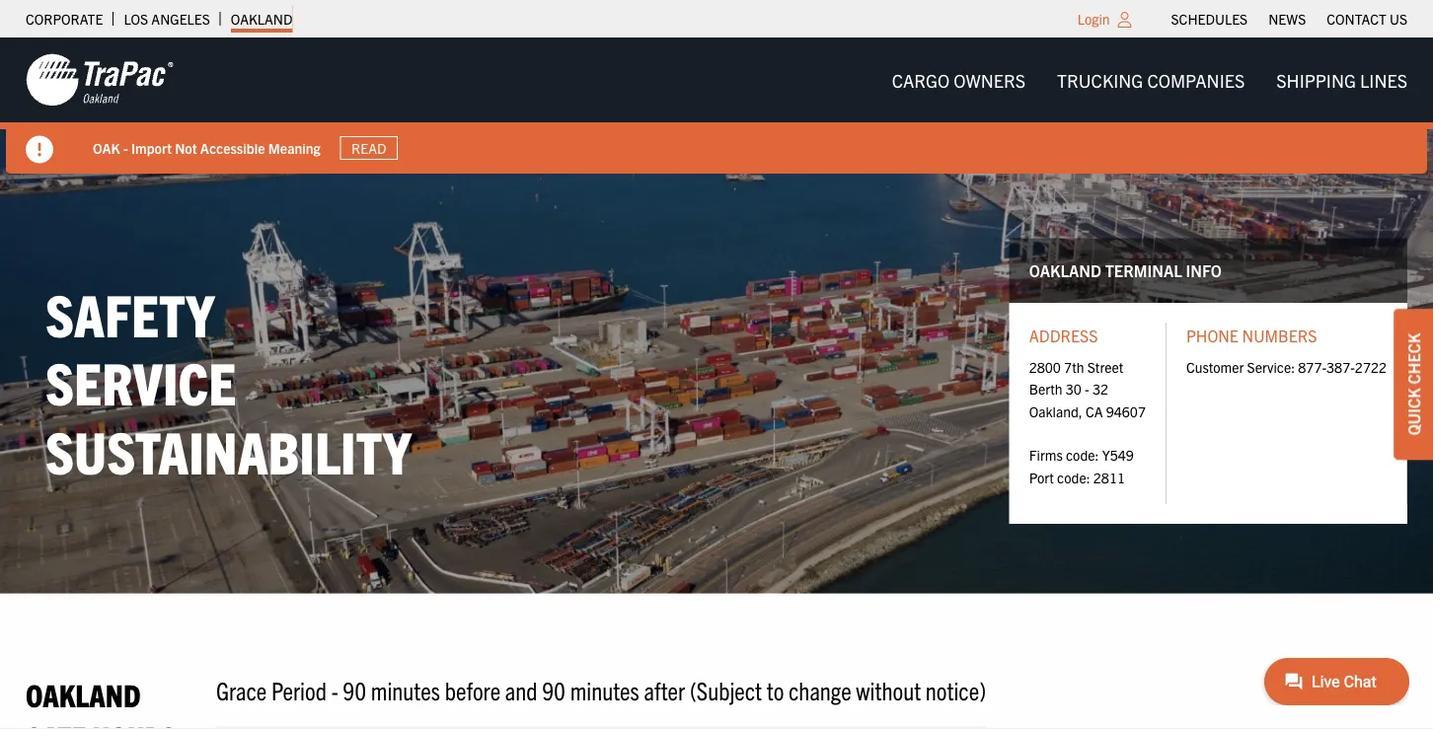 Task type: vqa. For each thing, say whether or not it's contained in the screenshot.
The Safety & Security | Legal Terms & Privacy | Tariff
no



Task type: describe. For each thing, give the bounding box(es) containing it.
phone
[[1186, 325, 1239, 345]]

ca
[[1086, 402, 1103, 420]]

login
[[1078, 10, 1110, 28]]

street
[[1087, 358, 1124, 376]]

2800
[[1029, 358, 1061, 376]]

grace
[[216, 674, 267, 705]]

read link
[[340, 136, 398, 160]]

change
[[789, 674, 852, 705]]

safety service sustainability
[[45, 276, 411, 486]]

oak
[[93, 139, 120, 157]]

accessible
[[200, 139, 265, 157]]

trucking companies
[[1057, 69, 1245, 91]]

angeles
[[151, 10, 210, 28]]

not
[[175, 139, 197, 157]]

quick
[[1404, 388, 1423, 436]]

y549
[[1102, 446, 1134, 464]]

meaning
[[268, 139, 320, 157]]

notice)
[[926, 674, 986, 705]]

trucking companies link
[[1041, 60, 1261, 100]]

(subject
[[690, 674, 762, 705]]

cargo owners link
[[876, 60, 1041, 100]]

1 vertical spatial code:
[[1057, 469, 1090, 486]]

1 90 from the left
[[343, 674, 366, 705]]

news link
[[1269, 5, 1306, 33]]

quick check
[[1404, 333, 1423, 436]]

info
[[1186, 261, 1222, 280]]

cargo owners
[[892, 69, 1026, 91]]

grace period - 90 minutes before and 90 minutes after (subject to change without notice)
[[216, 674, 986, 705]]

customer
[[1186, 358, 1244, 376]]

387-
[[1327, 358, 1355, 376]]

oakland image
[[26, 52, 174, 108]]

los angeles
[[124, 10, 210, 28]]

2800 7th street berth 30 - 32 oakland, ca 94607
[[1029, 358, 1146, 420]]

cargo
[[892, 69, 950, 91]]

corporate link
[[26, 5, 103, 33]]

news
[[1269, 10, 1306, 28]]

contact us link
[[1327, 5, 1408, 33]]

2 vertical spatial -
[[331, 674, 338, 705]]

check
[[1404, 333, 1423, 385]]

shipping
[[1277, 69, 1356, 91]]

light image
[[1118, 12, 1132, 28]]

after
[[644, 674, 685, 705]]

2 minutes from the left
[[570, 674, 639, 705]]

94607
[[1106, 402, 1146, 420]]



Task type: locate. For each thing, give the bounding box(es) containing it.
menu bar containing schedules
[[1161, 5, 1418, 33]]

minutes
[[371, 674, 440, 705], [570, 674, 639, 705]]

2 horizontal spatial oakland
[[1029, 261, 1102, 280]]

0 horizontal spatial -
[[123, 139, 128, 157]]

- right oak
[[123, 139, 128, 157]]

code: right port
[[1057, 469, 1090, 486]]

schedules
[[1171, 10, 1248, 28]]

oakland,
[[1029, 402, 1083, 420]]

terminal
[[1105, 261, 1182, 280]]

numbers
[[1242, 325, 1317, 345]]

0 vertical spatial -
[[123, 139, 128, 157]]

port
[[1029, 469, 1054, 486]]

-
[[123, 139, 128, 157], [1085, 380, 1090, 398], [331, 674, 338, 705]]

shipping lines
[[1277, 69, 1408, 91]]

trucking
[[1057, 69, 1143, 91]]

oakland for oakland terminal info
[[1029, 261, 1102, 280]]

los
[[124, 10, 148, 28]]

- inside 2800 7th street berth 30 - 32 oakland, ca 94607
[[1085, 380, 1090, 398]]

1 vertical spatial -
[[1085, 380, 1090, 398]]

banner containing cargo owners
[[0, 38, 1433, 174]]

2 vertical spatial oakland
[[26, 675, 141, 713]]

service:
[[1247, 358, 1295, 376]]

1 minutes from the left
[[371, 674, 440, 705]]

- left 32
[[1085, 380, 1090, 398]]

90 right period
[[343, 674, 366, 705]]

schedules link
[[1171, 5, 1248, 33]]

code:
[[1066, 446, 1099, 464], [1057, 469, 1090, 486]]

877-
[[1298, 358, 1327, 376]]

minutes left before
[[371, 674, 440, 705]]

period
[[271, 674, 327, 705]]

0 horizontal spatial minutes
[[371, 674, 440, 705]]

firms code:  y549 port code:  2811
[[1029, 446, 1134, 486]]

shipping lines link
[[1261, 60, 1423, 100]]

oakland
[[231, 10, 293, 28], [1029, 261, 1102, 280], [26, 675, 141, 713]]

los angeles link
[[124, 5, 210, 33]]

customer service: 877-387-2722
[[1186, 358, 1387, 376]]

minutes left after
[[570, 674, 639, 705]]

address
[[1029, 325, 1098, 345]]

30
[[1066, 380, 1082, 398]]

code: up 2811
[[1066, 446, 1099, 464]]

0 horizontal spatial 90
[[343, 674, 366, 705]]

0 vertical spatial oakland
[[231, 10, 293, 28]]

owners
[[954, 69, 1026, 91]]

0 vertical spatial code:
[[1066, 446, 1099, 464]]

sustainability
[[45, 414, 411, 486]]

lines
[[1360, 69, 1408, 91]]

1 horizontal spatial minutes
[[570, 674, 639, 705]]

to
[[767, 674, 784, 705]]

2 90 from the left
[[542, 674, 566, 705]]

read
[[352, 139, 386, 157]]

1 horizontal spatial oakland
[[231, 10, 293, 28]]

firms
[[1029, 446, 1063, 464]]

menu bar up shipping
[[1161, 5, 1418, 33]]

us
[[1390, 10, 1408, 28]]

contact
[[1327, 10, 1387, 28]]

2722
[[1355, 358, 1387, 376]]

corporate
[[26, 10, 103, 28]]

companies
[[1147, 69, 1245, 91]]

1 vertical spatial menu bar
[[876, 60, 1423, 100]]

import
[[131, 139, 172, 157]]

contact us
[[1327, 10, 1408, 28]]

oak - import not accessible meaning
[[93, 139, 320, 157]]

phone numbers
[[1186, 325, 1317, 345]]

menu bar
[[1161, 5, 1418, 33], [876, 60, 1423, 100]]

menu bar down light icon
[[876, 60, 1423, 100]]

2811
[[1094, 469, 1125, 486]]

1 vertical spatial oakland
[[1029, 261, 1102, 280]]

service
[[45, 345, 236, 417]]

- right period
[[331, 674, 338, 705]]

32
[[1093, 380, 1109, 398]]

2 horizontal spatial -
[[1085, 380, 1090, 398]]

90 right the and
[[542, 674, 566, 705]]

safety
[[45, 276, 215, 348]]

before
[[445, 674, 501, 705]]

menu bar containing cargo owners
[[876, 60, 1423, 100]]

login link
[[1078, 10, 1110, 28]]

solid image
[[26, 136, 53, 163]]

oakland link
[[231, 5, 293, 33]]

90
[[343, 674, 366, 705], [542, 674, 566, 705]]

7th
[[1064, 358, 1084, 376]]

0 horizontal spatial oakland
[[26, 675, 141, 713]]

without
[[856, 674, 921, 705]]

oakland for oakland link
[[231, 10, 293, 28]]

oakland terminal info
[[1029, 261, 1222, 280]]

quick check link
[[1394, 309, 1433, 460]]

berth
[[1029, 380, 1063, 398]]

1 horizontal spatial 90
[[542, 674, 566, 705]]

banner
[[0, 38, 1433, 174]]

and
[[505, 674, 537, 705]]

0 vertical spatial menu bar
[[1161, 5, 1418, 33]]

1 horizontal spatial -
[[331, 674, 338, 705]]



